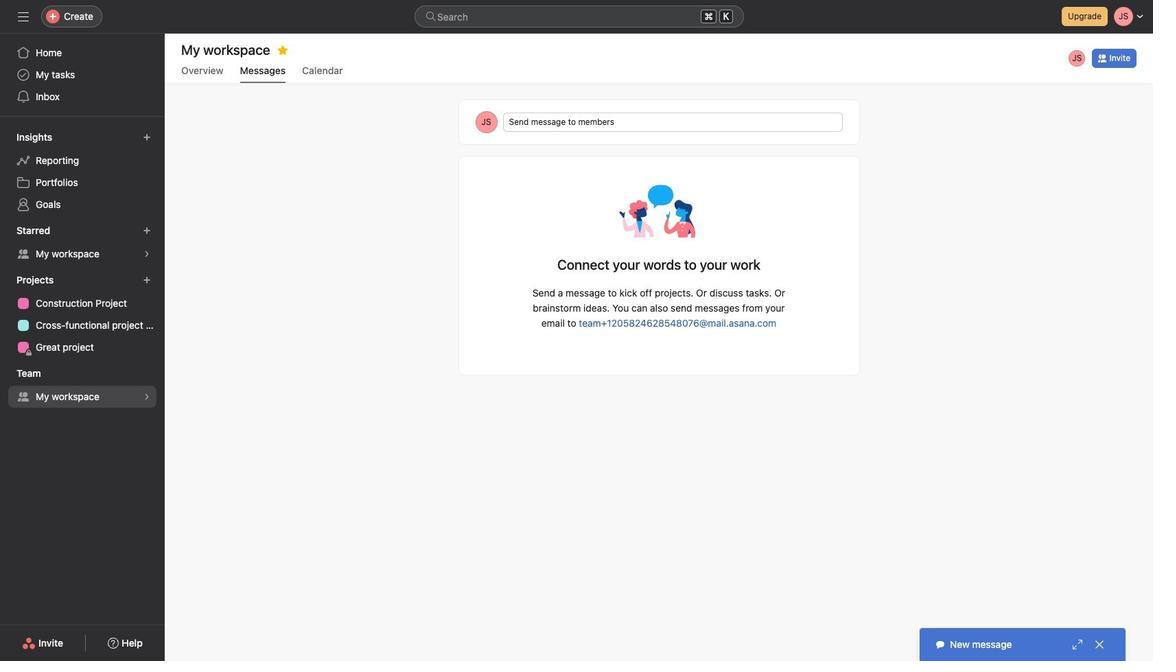 Task type: locate. For each thing, give the bounding box(es) containing it.
remove from starred image
[[277, 45, 288, 56]]

None field
[[415, 5, 744, 27]]

close image
[[1094, 639, 1105, 650]]

expand new message image
[[1072, 639, 1083, 650]]

teams element
[[0, 361, 165, 411]]

starred element
[[0, 218, 165, 268]]

see details, my workspace image
[[143, 393, 151, 401]]

Search tasks, projects, and more text field
[[415, 5, 744, 27]]

new insights image
[[143, 133, 151, 141]]

global element
[[0, 34, 165, 116]]

add items to starred image
[[143, 227, 151, 235]]



Task type: vqa. For each thing, say whether or not it's contained in the screenshot.
no to the top
no



Task type: describe. For each thing, give the bounding box(es) containing it.
hide sidebar image
[[18, 11, 29, 22]]

see details, my workspace image
[[143, 250, 151, 258]]

projects element
[[0, 268, 165, 361]]

new project or portfolio image
[[143, 276, 151, 284]]

insights element
[[0, 125, 165, 218]]



